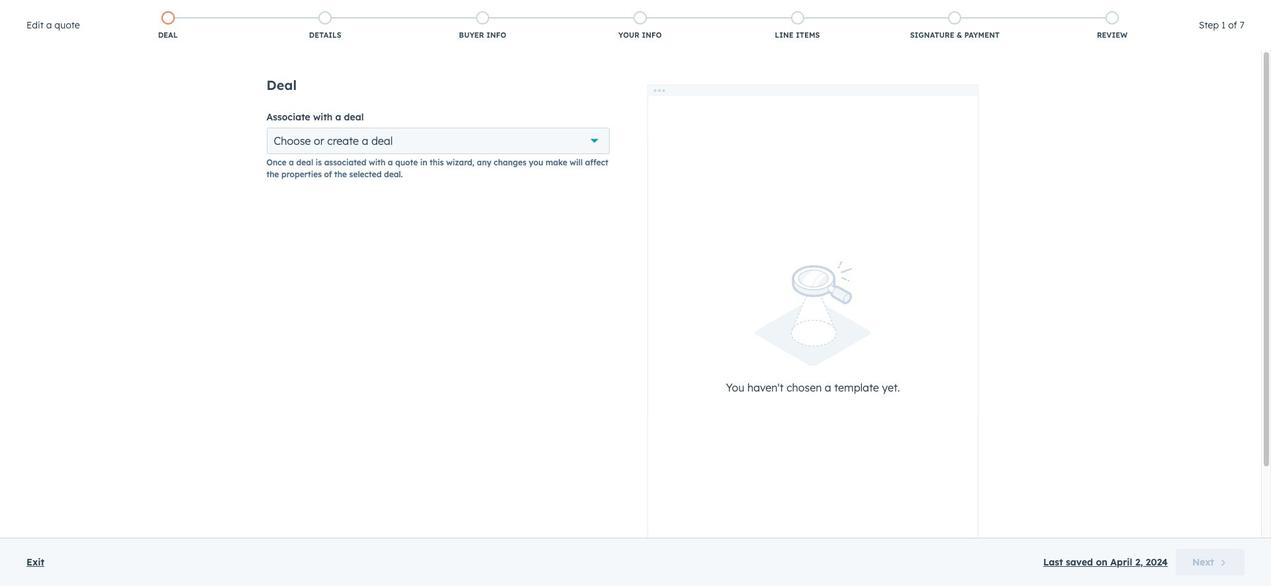 Task type: vqa. For each thing, say whether or not it's contained in the screenshot.
rightmost group
no



Task type: locate. For each thing, give the bounding box(es) containing it.
Search search field
[[32, 174, 193, 201]]

banner
[[32, 70, 1240, 91]]

5 column header from the left
[[730, 215, 929, 244]]

menu item
[[1167, 0, 1255, 21]]

column header
[[32, 215, 231, 244], [231, 215, 331, 244], [331, 215, 530, 244], [530, 215, 630, 244], [730, 215, 929, 244], [929, 215, 1229, 244]]

deal list item
[[89, 9, 247, 43]]

page section element
[[0, 57, 1271, 160]]

main content
[[267, 77, 995, 587]]

list
[[89, 9, 1191, 43]]

3 column header from the left
[[331, 215, 530, 244]]

Search HubSpot search field
[[1075, 28, 1225, 50]]

your info list item
[[561, 9, 719, 43]]

details list item
[[247, 9, 404, 43]]

line items list item
[[719, 9, 876, 43]]

marketplaces image
[[1076, 6, 1088, 18]]

signature & payment list item
[[876, 9, 1034, 43]]

6 column header from the left
[[929, 215, 1229, 244]]

menu
[[980, 0, 1255, 21]]



Task type: describe. For each thing, give the bounding box(es) containing it.
review list item
[[1034, 9, 1191, 43]]

2 column header from the left
[[231, 215, 331, 244]]

buyer info list item
[[404, 9, 561, 43]]

1 column header from the left
[[32, 215, 231, 244]]

4 column header from the left
[[530, 215, 630, 244]]

banner inside the page section element
[[32, 70, 1240, 91]]



